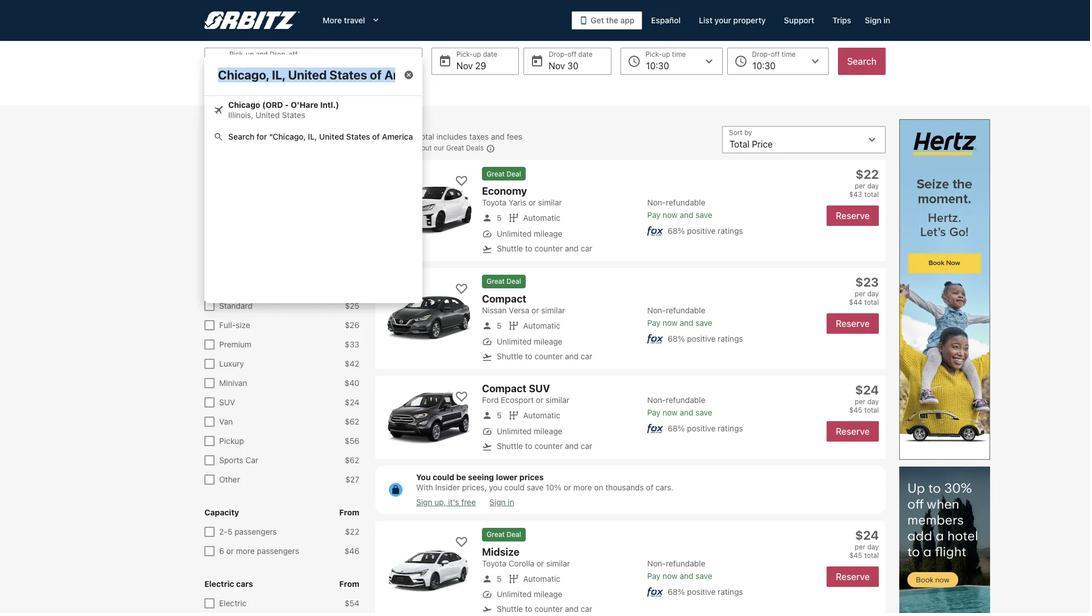 Task type: vqa. For each thing, say whether or not it's contained in the screenshot.
"different"
yes



Task type: describe. For each thing, give the bounding box(es) containing it.
or inside the "you could be seeing lower prices with insider prices, you could save 10% or more on thousands of cars."
[[564, 482, 571, 492]]

on
[[594, 482, 603, 492]]

3 unlimited mileage from the top
[[497, 426, 562, 436]]

0 vertical spatial il,
[[268, 61, 278, 71]]

day for compact
[[867, 290, 879, 298]]

ford ecosport or similar
[[482, 395, 569, 405]]

68% for $23
[[668, 334, 685, 343]]

1 vertical spatial of
[[372, 132, 380, 141]]

3 68% positive ratings from the top
[[668, 423, 743, 433]]

intl.)"
[[467, 132, 488, 141]]

toyota yaris or similar
[[482, 198, 562, 207]]

2 vertical spatial united
[[319, 132, 344, 141]]

nov 30
[[549, 61, 578, 71]]

1 horizontal spatial (ord-
[[415, 132, 439, 141]]

search for search for "chicago, il, united states of america (ord-o'hare intl.)"
[[228, 132, 254, 141]]

search button
[[838, 48, 886, 75]]

shuttle to counter and car for $22
[[497, 243, 592, 253]]

intl.) inside chicago (ord - o'hare intl.) illinois, united states
[[320, 100, 339, 110]]

sign up, it's free
[[416, 497, 476, 507]]

orbitz logo image
[[204, 11, 300, 30]]

Save Midsize from Fox to a trip checkbox
[[452, 532, 471, 551]]

by
[[232, 126, 244, 138]]

nov 29
[[456, 61, 486, 71]]

sign for sign up, it's free link
[[416, 497, 432, 507]]

$22 for $22
[[345, 527, 359, 536]]

nov 30 button
[[524, 48, 611, 75]]

or for versa
[[531, 305, 539, 315]]

location
[[309, 84, 338, 94]]

nissan versa or similar
[[482, 305, 565, 315]]

5 for $23
[[497, 321, 502, 331]]

support link
[[775, 10, 823, 31]]

per for midsize
[[855, 543, 865, 551]]

$22 for $22 per day $43 total
[[856, 167, 879, 182]]

nov 29 button
[[431, 48, 519, 75]]

367
[[375, 132, 390, 141]]

1 vertical spatial sign in
[[489, 497, 514, 507]]

3 non- from the top
[[647, 395, 666, 405]]

sign in button
[[860, 10, 895, 31]]

similar for $22
[[538, 198, 562, 207]]

add
[[219, 84, 234, 94]]

10%
[[546, 482, 561, 492]]

5 down ford
[[497, 411, 502, 420]]

positive for $23
[[687, 334, 716, 343]]

compact from fox at $44 total element
[[475, 293, 812, 305]]

$24 per day $45 total for save midsize from fox to a trip 'checkbox'
[[849, 528, 879, 560]]

electric for electric cars
[[204, 579, 234, 589]]

standard
[[219, 301, 252, 311]]

for
[[256, 132, 267, 141]]

list for $24
[[482, 559, 640, 600]]

3 68% from the top
[[668, 423, 685, 433]]

total for compact
[[864, 298, 879, 307]]

prices,
[[462, 482, 487, 492]]

nov for nov 30
[[549, 61, 565, 71]]

car for $22
[[581, 243, 592, 253]]

search for search
[[847, 56, 877, 66]]

midsize
[[482, 546, 519, 558]]

more travel
[[323, 15, 365, 25]]

ratings for $23
[[718, 334, 743, 343]]

$24 per day $45 total for save compact suv from fox to a trip checkbox
[[849, 383, 879, 414]]

reserve button for compact
[[827, 313, 879, 334]]

2-
[[219, 527, 228, 536]]

5 for $24
[[497, 574, 502, 584]]

ecosport
[[501, 395, 534, 405]]

list your property
[[699, 15, 766, 25]]

$26
[[345, 320, 359, 330]]

unlimited for $22
[[497, 229, 532, 238]]

$33
[[345, 339, 359, 349]]

counter for $23
[[535, 351, 563, 361]]

2 vertical spatial o'hare
[[439, 132, 465, 141]]

3 shuttle from the top
[[497, 441, 523, 450]]

$27
[[345, 475, 359, 484]]

be
[[456, 472, 466, 482]]

united inside chicago (ord - o'hare intl.) illinois, united states
[[256, 110, 280, 120]]

1 vertical spatial passengers
[[257, 546, 299, 556]]

filter
[[204, 126, 230, 138]]

pickup
[[219, 436, 244, 446]]

español button
[[642, 10, 690, 31]]

$45 for save midsize from fox to a trip 'checkbox'
[[849, 551, 862, 560]]

list containing ford ecosport or similar
[[482, 395, 640, 436]]

more inside the "you could be seeing lower prices with insider prices, you could save 10% or more on thousands of cars."
[[573, 482, 592, 492]]

save for $22
[[696, 210, 712, 220]]

property
[[733, 15, 766, 25]]

reserve link for compact
[[827, 313, 879, 334]]

0 vertical spatial o'hare
[[412, 61, 440, 71]]

Save Compact SUV from Fox to a trip checkbox
[[452, 387, 471, 405]]

unlimited for $23
[[497, 336, 532, 346]]

5 down capacity
[[228, 527, 232, 536]]

great for $24
[[487, 530, 505, 539]]

3 shuttle to counter and car from the top
[[497, 441, 592, 450]]

$23
[[855, 275, 879, 290]]

68% positive ratings for $22
[[668, 226, 743, 235]]

van
[[219, 417, 233, 426]]

1 horizontal spatial could
[[504, 482, 525, 492]]

versa
[[509, 305, 529, 315]]

search for "chicago, il, united states of america (ord-o'hare intl.)"
[[228, 132, 488, 141]]

"chicago,
[[269, 132, 306, 141]]

save for $23
[[696, 318, 712, 328]]

cars
[[392, 132, 409, 141]]

sports
[[219, 455, 243, 465]]

reserve link for midsize
[[827, 566, 879, 587]]

lower
[[496, 472, 517, 482]]

premium
[[219, 339, 251, 349]]

automatic for $24
[[523, 574, 560, 584]]

3 counter from the top
[[535, 441, 563, 450]]

reserve button for economy
[[827, 206, 879, 226]]

3 per from the top
[[855, 397, 865, 406]]

full-
[[219, 320, 236, 330]]

sign in inside dropdown button
[[865, 15, 890, 25]]

nov for nov 29
[[456, 61, 473, 71]]

now for $22
[[663, 210, 678, 220]]

pay for $24
[[647, 571, 660, 581]]

fees
[[507, 132, 522, 141]]

insider
[[435, 482, 460, 492]]

3 to from the top
[[525, 441, 532, 450]]

3 car from the top
[[581, 441, 592, 450]]

ratings for $22
[[718, 226, 743, 235]]

reserve for economy
[[836, 211, 870, 221]]

mileage for $24
[[534, 590, 562, 599]]

0 horizontal spatial suv
[[219, 397, 235, 407]]

3 reserve button from the top
[[827, 421, 879, 442]]

more travel button
[[314, 10, 390, 31]]

about
[[413, 144, 432, 152]]

3 positive from the top
[[687, 423, 716, 433]]

taxes
[[469, 132, 489, 141]]

$62 for van
[[345, 417, 359, 426]]

capacity
[[204, 508, 239, 517]]

includes
[[436, 132, 467, 141]]

deal for $23
[[507, 277, 521, 286]]

off
[[296, 84, 307, 94]]

6
[[219, 546, 224, 556]]

$62 for sports car
[[345, 455, 359, 465]]

unlimited mileage for $22
[[497, 229, 562, 238]]

reserve link for economy
[[827, 206, 879, 226]]

deal for $22
[[507, 169, 521, 178]]

cars
[[236, 579, 253, 589]]

now for $24
[[663, 571, 678, 581]]

shuttle to counter and car for $23
[[497, 351, 592, 361]]

learn
[[375, 144, 393, 152]]

3 refundable from the top
[[666, 395, 705, 405]]

3 pay from the top
[[647, 408, 660, 417]]

68% for $22
[[668, 226, 685, 235]]

2-5 passengers
[[219, 527, 277, 536]]

chicago, il, united states of america (ord-o'hare intl.)
[[229, 61, 461, 71]]

learn more about our great deals button
[[375, 144, 495, 153]]

electric for electric
[[219, 598, 247, 608]]

$46
[[344, 546, 359, 556]]

drop-
[[276, 84, 296, 94]]

5 for $22
[[497, 213, 502, 223]]

o'hare inside chicago (ord - o'hare intl.) illinois, united states
[[291, 100, 318, 110]]

2 fox rental company image from the top
[[647, 424, 663, 433]]

2 vertical spatial states
[[346, 132, 370, 141]]

the
[[606, 15, 618, 25]]

$44
[[849, 298, 862, 307]]

free
[[461, 497, 476, 507]]

up,
[[434, 497, 446, 507]]

chicago (ord - o'hare intl.) illinois, united states
[[228, 100, 339, 120]]

1 horizontal spatial states
[[310, 61, 336, 71]]

a
[[236, 84, 240, 94]]

get the app
[[591, 15, 635, 25]]

illinois,
[[228, 110, 253, 120]]

other
[[219, 475, 240, 484]]

luxury
[[219, 359, 244, 368]]

non-refundable pay now and save for $23
[[647, 305, 712, 328]]

toyota corolla or similar
[[482, 559, 570, 568]]

mileage for $22
[[534, 229, 562, 238]]

3 ratings from the top
[[718, 423, 743, 433]]

car
[[245, 455, 258, 465]]

sports car
[[219, 455, 258, 465]]

reserve for compact
[[836, 318, 870, 329]]

$25
[[345, 301, 359, 311]]

0 vertical spatial suv
[[529, 383, 550, 394]]

3 total from the top
[[864, 406, 879, 414]]

or right 6
[[226, 546, 234, 556]]

to for $22
[[525, 243, 532, 253]]

midsize from fox at $45 total element
[[475, 546, 812, 559]]

more
[[323, 15, 342, 25]]

367 cars • total includes taxes and fees
[[375, 132, 522, 141]]

68% positive ratings for $24
[[668, 587, 743, 596]]

$56
[[345, 436, 359, 446]]

save inside the "you could be seeing lower prices with insider prices, you could save 10% or more on thousands of cars."
[[527, 482, 543, 492]]



Task type: locate. For each thing, give the bounding box(es) containing it.
4 non-refundable pay now and save from the top
[[647, 559, 712, 581]]

2 horizontal spatial more
[[573, 482, 592, 492]]

2 refundable from the top
[[666, 305, 705, 315]]

leading image
[[213, 132, 224, 142]]

2 automatic from the top
[[523, 321, 560, 331]]

now down economy from fox at $43 total element
[[663, 210, 678, 220]]

car for $23
[[581, 351, 592, 361]]

great deal up midsize
[[487, 530, 521, 539]]

3 automatic from the top
[[523, 411, 560, 420]]

1 vertical spatial $45
[[849, 551, 862, 560]]

sign up, it's free link
[[416, 497, 476, 507]]

1 vertical spatial fox rental company image
[[647, 424, 663, 433]]

2 total from the top
[[864, 298, 879, 307]]

1 horizontal spatial sign in
[[865, 15, 890, 25]]

0 vertical spatial to
[[525, 243, 532, 253]]

day inside the $22 per day $43 total
[[867, 182, 879, 190]]

0 horizontal spatial il,
[[268, 61, 278, 71]]

1 deal from the top
[[507, 169, 521, 178]]

travel
[[344, 15, 365, 25]]

1 mileage from the top
[[534, 229, 562, 238]]

1 vertical spatial il,
[[308, 132, 317, 141]]

toyota for $22
[[482, 198, 506, 207]]

o'hare up our
[[439, 132, 465, 141]]

toyota down economy
[[482, 198, 506, 207]]

1 horizontal spatial united
[[280, 61, 307, 71]]

4 unlimited from the top
[[497, 590, 532, 599]]

or for corolla
[[537, 559, 544, 568]]

could
[[433, 472, 454, 482], [504, 482, 525, 492]]

chicago, il, united states of america (ord-o'hare intl.) button
[[204, 48, 461, 75]]

o'hare left "nov 29"
[[412, 61, 440, 71]]

from for capacity
[[339, 508, 359, 517]]

great
[[446, 144, 464, 152], [487, 169, 505, 178], [487, 277, 505, 286], [487, 530, 505, 539]]

2 reserve button from the top
[[827, 313, 879, 334]]

automatic for $22
[[523, 213, 560, 223]]

leading image up filter
[[213, 105, 224, 115]]

1 horizontal spatial il,
[[308, 132, 317, 141]]

refundable for $22
[[666, 198, 705, 207]]

Pick-up and Drop-off text field
[[204, 61, 422, 89]]

1 to from the top
[[525, 243, 532, 253]]

compact for compact
[[482, 293, 526, 305]]

1 vertical spatial shuttle
[[497, 351, 523, 361]]

day for midsize
[[867, 543, 879, 551]]

1 vertical spatial $24
[[345, 397, 359, 407]]

1 $45 from the top
[[849, 406, 862, 414]]

yaris
[[509, 198, 526, 207]]

nissan
[[482, 305, 507, 315]]

deals
[[466, 144, 484, 152]]

1 horizontal spatial suv
[[529, 383, 550, 394]]

0 vertical spatial shuttle
[[497, 243, 523, 253]]

$42
[[345, 359, 359, 368]]

counter down the 'toyota yaris or similar' at the top of page
[[535, 243, 563, 253]]

per
[[855, 182, 865, 190], [855, 290, 865, 298], [855, 397, 865, 406], [855, 543, 865, 551]]

now down compact suv from fox at $45 total element
[[663, 408, 678, 417]]

or for yaris
[[528, 198, 536, 207]]

68% positive ratings
[[668, 226, 743, 235], [668, 334, 743, 343], [668, 423, 743, 433], [668, 587, 743, 596]]

economy from fox at $43 total element
[[475, 185, 812, 198]]

0 vertical spatial counter
[[535, 243, 563, 253]]

2 vertical spatial shuttle to counter and car
[[497, 441, 592, 450]]

get
[[591, 15, 604, 25]]

states inside chicago (ord - o'hare intl.) illinois, united states
[[282, 110, 305, 120]]

0 vertical spatial fox rental company image
[[647, 226, 663, 235]]

non-refundable pay now and save
[[647, 198, 712, 220], [647, 305, 712, 328], [647, 395, 712, 417], [647, 559, 712, 581]]

more
[[395, 144, 412, 152], [573, 482, 592, 492], [236, 546, 255, 556]]

0 vertical spatial $45
[[849, 406, 862, 414]]

it's
[[448, 497, 459, 507]]

1 horizontal spatial $22
[[856, 167, 879, 182]]

suv
[[529, 383, 550, 394], [219, 397, 235, 407]]

list
[[699, 15, 712, 25]]

automatic down toyota corolla or similar
[[523, 574, 560, 584]]

or right 10%
[[564, 482, 571, 492]]

positive for $22
[[687, 226, 716, 235]]

non- for $23
[[647, 305, 666, 315]]

to for $23
[[525, 351, 532, 361]]

mileage down toyota corolla or similar
[[534, 590, 562, 599]]

save for $24
[[696, 571, 712, 581]]

1 vertical spatial suv
[[219, 397, 235, 407]]

search down the sign in dropdown button
[[847, 56, 877, 66]]

4 day from the top
[[867, 543, 879, 551]]

you could be seeing lower prices with insider prices, you could save 10% or more on thousands of cars.
[[416, 472, 673, 492]]

pay down midsize from fox at $45 total element on the bottom of the page
[[647, 571, 660, 581]]

unlimited mileage down the 'toyota yaris or similar' at the top of page
[[497, 229, 562, 238]]

compact inside "compact from fox at $44 total" element
[[482, 293, 526, 305]]

trips
[[833, 15, 851, 25]]

0 horizontal spatial states
[[282, 110, 305, 120]]

(ord-
[[385, 61, 412, 71], [415, 132, 439, 141]]

sign
[[865, 15, 881, 25], [416, 497, 432, 507], [489, 497, 506, 507]]

4 reserve link from the top
[[827, 566, 879, 587]]

great up midsize
[[487, 530, 505, 539]]

2 horizontal spatial states
[[346, 132, 370, 141]]

3 list from the top
[[482, 395, 640, 436]]

states left '367'
[[346, 132, 370, 141]]

now down midsize from fox at $45 total element on the bottom of the page
[[663, 571, 678, 581]]

and
[[491, 132, 505, 141], [680, 210, 693, 220], [565, 243, 579, 253], [680, 318, 693, 328], [565, 351, 579, 361], [680, 408, 693, 417], [565, 441, 579, 450], [680, 571, 693, 581]]

5 down midsize
[[497, 574, 502, 584]]

0 vertical spatial passengers
[[234, 527, 277, 536]]

0 vertical spatial toyota
[[482, 198, 506, 207]]

to down the 'toyota yaris or similar' at the top of page
[[525, 243, 532, 253]]

2 vertical spatial counter
[[535, 441, 563, 450]]

reserve for midsize
[[836, 572, 870, 582]]

1 reserve from the top
[[836, 211, 870, 221]]

1 toyota from the top
[[482, 198, 506, 207]]

now for $23
[[663, 318, 678, 328]]

from for electric cars
[[339, 579, 359, 589]]

0 vertical spatial leading image
[[579, 16, 588, 25]]

2 unlimited from the top
[[497, 336, 532, 346]]

1 vertical spatial car
[[581, 351, 592, 361]]

your
[[715, 15, 731, 25]]

1 great deal from the top
[[487, 169, 521, 178]]

0 vertical spatial america
[[349, 61, 383, 71]]

corolla
[[509, 559, 534, 568]]

4 now from the top
[[663, 571, 678, 581]]

automatic down the ford ecosport or similar on the bottom
[[523, 411, 560, 420]]

chicago
[[228, 100, 260, 110]]

toyota down midsize
[[482, 559, 506, 568]]

counter
[[535, 243, 563, 253], [535, 351, 563, 361], [535, 441, 563, 450]]

1 vertical spatial could
[[504, 482, 525, 492]]

america left clear pick-up and drop-off icon
[[349, 61, 383, 71]]

total inside the $23 per day $44 total
[[864, 298, 879, 307]]

2 counter from the top
[[535, 351, 563, 361]]

2 great deal from the top
[[487, 277, 521, 286]]

of down more travel
[[338, 61, 347, 71]]

1 refundable from the top
[[666, 198, 705, 207]]

more left on
[[573, 482, 592, 492]]

2 list from the top
[[482, 305, 640, 347]]

in inside dropdown button
[[884, 15, 890, 25]]

0 horizontal spatial intl.)
[[320, 100, 339, 110]]

0 horizontal spatial in
[[508, 497, 514, 507]]

sign inside dropdown button
[[865, 15, 881, 25]]

ford
[[482, 395, 499, 405]]

2 vertical spatial of
[[646, 482, 653, 492]]

fox rental company image down compact suv from fox at $45 total element
[[647, 424, 663, 433]]

1 counter from the top
[[535, 243, 563, 253]]

america up learn
[[382, 132, 413, 141]]

1 $62 from the top
[[345, 417, 359, 426]]

positive
[[687, 226, 716, 235], [687, 334, 716, 343], [687, 423, 716, 433], [687, 587, 716, 596]]

positive for $24
[[687, 587, 716, 596]]

3 reserve link from the top
[[827, 421, 879, 442]]

Save Economy from Fox to a trip checkbox
[[452, 171, 471, 190]]

mileage for $23
[[534, 336, 562, 346]]

2 non-refundable pay now and save from the top
[[647, 305, 712, 328]]

$22
[[856, 167, 879, 182], [345, 527, 359, 536]]

68% down midsize from fox at $45 total element on the bottom of the page
[[668, 587, 685, 596]]

great deal up economy
[[487, 169, 521, 178]]

compact
[[482, 293, 526, 305], [482, 383, 526, 394]]

0 vertical spatial could
[[433, 472, 454, 482]]

thousands
[[605, 482, 644, 492]]

great up nissan
[[487, 277, 505, 286]]

pay down economy from fox at $43 total element
[[647, 210, 660, 220]]

1 day from the top
[[867, 182, 879, 190]]

per for compact
[[855, 290, 865, 298]]

deal up versa
[[507, 277, 521, 286]]

great for $23
[[487, 277, 505, 286]]

non- for $24
[[647, 559, 666, 568]]

sign in down you
[[489, 497, 514, 507]]

total for economy
[[864, 190, 879, 199]]

2 horizontal spatial sign
[[865, 15, 881, 25]]

1 car from the top
[[581, 243, 592, 253]]

4 unlimited mileage from the top
[[497, 590, 562, 599]]

0 horizontal spatial united
[[256, 110, 280, 120]]

2 vertical spatial $24
[[855, 528, 879, 543]]

deal for $24
[[507, 530, 521, 539]]

1 vertical spatial united
[[256, 110, 280, 120]]

0 vertical spatial search
[[847, 56, 877, 66]]

1 non-refundable pay now and save from the top
[[647, 198, 712, 220]]

1 vertical spatial states
[[282, 110, 305, 120]]

prices
[[519, 472, 544, 482]]

similar right corolla
[[546, 559, 570, 568]]

per inside the $22 per day $43 total
[[855, 182, 865, 190]]

total inside the $22 per day $43 total
[[864, 190, 879, 199]]

0 vertical spatial electric
[[204, 579, 234, 589]]

automatic down the 'toyota yaris or similar' at the top of page
[[523, 213, 560, 223]]

2 vertical spatial great deal
[[487, 530, 521, 539]]

2 vertical spatial car
[[581, 441, 592, 450]]

1 vertical spatial great deal
[[487, 277, 521, 286]]

2 68% from the top
[[668, 334, 685, 343]]

fox rental company image for $24
[[647, 587, 663, 596]]

2 $45 from the top
[[849, 551, 862, 560]]

automatic
[[523, 213, 560, 223], [523, 321, 560, 331], [523, 411, 560, 420], [523, 574, 560, 584]]

$22 up $46
[[345, 527, 359, 536]]

of inside the "you could be seeing lower prices with insider prices, you could save 10% or more on thousands of cars."
[[646, 482, 653, 492]]

2 car from the top
[[581, 351, 592, 361]]

states up the location
[[310, 61, 336, 71]]

states
[[310, 61, 336, 71], [282, 110, 305, 120], [346, 132, 370, 141]]

search inside search button
[[847, 56, 877, 66]]

0 vertical spatial shuttle to counter and car
[[497, 243, 592, 253]]

list containing toyota yaris or similar
[[482, 198, 640, 239]]

similar for $23
[[541, 305, 565, 315]]

pay down compact suv from fox at $45 total element
[[647, 408, 660, 417]]

4 reserve button from the top
[[827, 566, 879, 587]]

1 reserve button from the top
[[827, 206, 879, 226]]

1 per from the top
[[855, 182, 865, 190]]

non-
[[647, 198, 666, 207], [647, 305, 666, 315], [647, 395, 666, 405], [647, 559, 666, 568]]

united up drop-
[[280, 61, 307, 71]]

unlimited mileage down the ford ecosport or similar on the bottom
[[497, 426, 562, 436]]

$45 for save compact suv from fox to a trip checkbox
[[849, 406, 862, 414]]

car
[[581, 243, 592, 253], [581, 351, 592, 361], [581, 441, 592, 450]]

refundable for $23
[[666, 305, 705, 315]]

1 horizontal spatial intl.)
[[443, 61, 461, 71]]

passengers up "6 or more passengers"
[[234, 527, 277, 536]]

intl.) left the 29
[[443, 61, 461, 71]]

4 list from the top
[[482, 559, 640, 600]]

app
[[620, 15, 635, 25]]

small image
[[482, 321, 492, 331], [482, 336, 492, 347], [482, 352, 492, 362], [482, 574, 492, 584], [508, 574, 519, 584], [482, 590, 492, 600], [482, 605, 492, 613]]

0 vertical spatial united
[[280, 61, 307, 71]]

1 vertical spatial america
[[382, 132, 413, 141]]

toyota for $24
[[482, 559, 506, 568]]

compact suv from fox at $45 total element
[[475, 383, 812, 395]]

0 vertical spatial in
[[884, 15, 890, 25]]

$62 down $56
[[345, 455, 359, 465]]

fox rental company image for $22
[[647, 226, 663, 235]]

fox rental company image
[[647, 334, 663, 343]]

2 $24 per day $45 total from the top
[[849, 528, 879, 560]]

1 non- from the top
[[647, 198, 666, 207]]

great inside button
[[446, 144, 464, 152]]

3 non-refundable pay now and save from the top
[[647, 395, 712, 417]]

intl.) down the location
[[320, 100, 339, 110]]

2 compact from the top
[[482, 383, 526, 394]]

(ord
[[262, 100, 283, 110]]

per inside the $23 per day $44 total
[[855, 290, 865, 298]]

mileage down the 'toyota yaris or similar' at the top of page
[[534, 229, 562, 238]]

refundable for $24
[[666, 559, 705, 568]]

fox rental company image down economy from fox at $43 total element
[[647, 226, 663, 235]]

0 vertical spatial great deal
[[487, 169, 521, 178]]

similar right versa
[[541, 305, 565, 315]]

deal up economy
[[507, 169, 521, 178]]

1 fox rental company image from the top
[[647, 226, 663, 235]]

filter by
[[204, 126, 244, 138]]

sign for sign in link
[[489, 497, 506, 507]]

2 $62 from the top
[[345, 455, 359, 465]]

1 unlimited mileage from the top
[[497, 229, 562, 238]]

2 non- from the top
[[647, 305, 666, 315]]

unlimited down yaris
[[497, 229, 532, 238]]

unlimited for $24
[[497, 590, 532, 599]]

0 horizontal spatial (ord-
[[385, 61, 412, 71]]

0 horizontal spatial $22
[[345, 527, 359, 536]]

from down $27
[[339, 508, 359, 517]]

0 vertical spatial of
[[338, 61, 347, 71]]

great down includes
[[446, 144, 464, 152]]

4 total from the top
[[864, 551, 879, 560]]

list your property link
[[690, 10, 775, 31]]

1 nov from the left
[[456, 61, 473, 71]]

0 vertical spatial $24
[[855, 383, 879, 397]]

list
[[482, 198, 640, 239], [482, 305, 640, 347], [482, 395, 640, 436], [482, 559, 640, 600]]

4 automatic from the top
[[523, 574, 560, 584]]

in right "trips"
[[884, 15, 890, 25]]

or right ecosport
[[536, 395, 543, 405]]

different
[[242, 84, 274, 94]]

similar right ecosport
[[546, 395, 569, 405]]

electric left "cars"
[[204, 579, 234, 589]]

il, up add a different drop-off location in the left of the page
[[268, 61, 278, 71]]

0 vertical spatial (ord-
[[385, 61, 412, 71]]

1 vertical spatial from
[[339, 579, 359, 589]]

toyota
[[482, 198, 506, 207], [482, 559, 506, 568]]

2 deal from the top
[[507, 277, 521, 286]]

shuttle up compact suv
[[497, 351, 523, 361]]

68% down compact suv from fox at $45 total element
[[668, 423, 685, 433]]

1 $24 per day $45 total from the top
[[849, 383, 879, 414]]

68% right fox rental company image
[[668, 334, 685, 343]]

$43
[[849, 190, 862, 199]]

search left for
[[228, 132, 254, 141]]

counter for $22
[[535, 243, 563, 253]]

pay up fox rental company image
[[647, 318, 660, 328]]

$22 per day $43 total
[[849, 167, 879, 199]]

2 per from the top
[[855, 290, 865, 298]]

español
[[651, 15, 681, 25]]

you
[[416, 472, 431, 482]]

unlimited
[[497, 229, 532, 238], [497, 336, 532, 346], [497, 426, 532, 436], [497, 590, 532, 599]]

2 now from the top
[[663, 318, 678, 328]]

compact up nissan
[[482, 293, 526, 305]]

sign in right "trips"
[[865, 15, 890, 25]]

1 horizontal spatial of
[[372, 132, 380, 141]]

unlimited down corolla
[[497, 590, 532, 599]]

non-refundable pay now and save for $24
[[647, 559, 712, 581]]

0 vertical spatial $22
[[856, 167, 879, 182]]

1 compact from the top
[[482, 293, 526, 305]]

1 vertical spatial shuttle to counter and car
[[497, 351, 592, 361]]

0 horizontal spatial leading image
[[213, 105, 224, 115]]

reserve
[[836, 211, 870, 221], [836, 318, 870, 329], [836, 426, 870, 437], [836, 572, 870, 582]]

1 vertical spatial to
[[525, 351, 532, 361]]

$24 for save midsize from fox to a trip 'checkbox'
[[855, 528, 879, 543]]

more inside button
[[395, 144, 412, 152]]

$24
[[855, 383, 879, 397], [345, 397, 359, 407], [855, 528, 879, 543]]

sign down with
[[416, 497, 432, 507]]

2 68% positive ratings from the top
[[668, 334, 743, 343]]

great deal for $24
[[487, 530, 521, 539]]

Save Compact from Fox to a trip checkbox
[[452, 279, 471, 297]]

4 per from the top
[[855, 543, 865, 551]]

unlimited mileage down toyota corolla or similar
[[497, 590, 562, 599]]

sign in
[[865, 15, 890, 25], [489, 497, 514, 507]]

1 vertical spatial in
[[508, 497, 514, 507]]

mileage down nissan versa or similar
[[534, 336, 562, 346]]

search for "chicago, il, united states of america (ord-o'hare intl.)" button
[[204, 125, 488, 149]]

$23 per day $44 total
[[849, 275, 879, 307]]

or for ecosport
[[536, 395, 543, 405]]

united down (ord
[[256, 110, 280, 120]]

shuttle up lower
[[497, 441, 523, 450]]

3 now from the top
[[663, 408, 678, 417]]

1 horizontal spatial more
[[395, 144, 412, 152]]

1 horizontal spatial leading image
[[579, 16, 588, 25]]

in down lower
[[508, 497, 514, 507]]

nov left 30
[[549, 61, 565, 71]]

2 reserve from the top
[[836, 318, 870, 329]]

similar for $24
[[546, 559, 570, 568]]

2 nov from the left
[[549, 61, 565, 71]]

small image
[[482, 213, 492, 223], [508, 213, 519, 223], [482, 229, 492, 239], [482, 244, 492, 254], [508, 321, 519, 331], [482, 411, 492, 421], [508, 411, 519, 421], [482, 426, 492, 436], [482, 442, 492, 452]]

list containing nissan versa or similar
[[482, 305, 640, 347]]

1 vertical spatial toyota
[[482, 559, 506, 568]]

our
[[434, 144, 444, 152]]

1 horizontal spatial in
[[884, 15, 890, 25]]

1 unlimited from the top
[[497, 229, 532, 238]]

reserve button
[[827, 206, 879, 226], [827, 313, 879, 334], [827, 421, 879, 442], [827, 566, 879, 587]]

2 vertical spatial deal
[[507, 530, 521, 539]]

cars.
[[656, 482, 673, 492]]

1 vertical spatial compact
[[482, 383, 526, 394]]

deal up midsize
[[507, 530, 521, 539]]

1 list from the top
[[482, 198, 640, 239]]

fox rental company image
[[647, 226, 663, 235], [647, 424, 663, 433], [647, 587, 663, 596]]

4 non- from the top
[[647, 559, 666, 568]]

1 total from the top
[[864, 190, 879, 199]]

1 horizontal spatial search
[[847, 56, 877, 66]]

shuttle to counter and car down the 'toyota yaris or similar' at the top of page
[[497, 243, 592, 253]]

shuttle for $22
[[497, 243, 523, 253]]

4 68% from the top
[[668, 587, 685, 596]]

5 down nissan
[[497, 321, 502, 331]]

1 vertical spatial electric
[[219, 598, 247, 608]]

0 horizontal spatial could
[[433, 472, 454, 482]]

shuttle down yaris
[[497, 243, 523, 253]]

1 vertical spatial $22
[[345, 527, 359, 536]]

3 unlimited from the top
[[497, 426, 532, 436]]

$40
[[344, 378, 359, 388]]

more down "2-5 passengers"
[[236, 546, 255, 556]]

$22 inside the $22 per day $43 total
[[856, 167, 879, 182]]

nov left the 29
[[456, 61, 473, 71]]

1 now from the top
[[663, 210, 678, 220]]

shuttle to counter and car up prices
[[497, 441, 592, 450]]

to up prices
[[525, 441, 532, 450]]

compact up ecosport
[[482, 383, 526, 394]]

4 ratings from the top
[[718, 587, 743, 596]]

0 vertical spatial deal
[[507, 169, 521, 178]]

you
[[489, 482, 502, 492]]

economy
[[482, 185, 527, 197]]

xsmall image
[[484, 144, 495, 153]]

2 reserve link from the top
[[827, 313, 879, 334]]

4 pay from the top
[[647, 571, 660, 581]]

unlimited mileage for $23
[[497, 336, 562, 346]]

1 horizontal spatial nov
[[549, 61, 565, 71]]

$62 up $56
[[345, 417, 359, 426]]

intl.) inside button
[[443, 61, 461, 71]]

2 vertical spatial to
[[525, 441, 532, 450]]

0 horizontal spatial more
[[236, 546, 255, 556]]

list for $22
[[482, 198, 640, 239]]

4 68% positive ratings from the top
[[668, 587, 743, 596]]

of left cars.
[[646, 482, 653, 492]]

day inside the $23 per day $44 total
[[867, 290, 879, 298]]

sign down you
[[489, 497, 506, 507]]

1 68% from the top
[[668, 226, 685, 235]]

deal
[[507, 169, 521, 178], [507, 277, 521, 286], [507, 530, 521, 539]]

0 vertical spatial intl.)
[[443, 61, 461, 71]]

68% positive ratings for $23
[[668, 334, 743, 343]]

2 positive from the top
[[687, 334, 716, 343]]

4 mileage from the top
[[534, 590, 562, 599]]

1 68% positive ratings from the top
[[668, 226, 743, 235]]

fox rental company image down midsize from fox at $45 total element on the bottom of the page
[[647, 587, 663, 596]]

3 reserve from the top
[[836, 426, 870, 437]]

1 horizontal spatial sign
[[489, 497, 506, 507]]

trips link
[[823, 10, 860, 31]]

chicago,
[[229, 61, 266, 71]]

3 deal from the top
[[507, 530, 521, 539]]

unlimited mileage down nissan versa or similar
[[497, 336, 562, 346]]

0 vertical spatial compact
[[482, 293, 526, 305]]

non-refundable pay now and save for $22
[[647, 198, 712, 220]]

ratings for $24
[[718, 587, 743, 596]]

great deal up nissan
[[487, 277, 521, 286]]

3 mileage from the top
[[534, 426, 562, 436]]

$22 up $43
[[856, 167, 879, 182]]

1 shuttle from the top
[[497, 243, 523, 253]]

sign in link
[[489, 497, 514, 507]]

clear pick-up and drop-off image
[[404, 70, 414, 80]]

1 positive from the top
[[687, 226, 716, 235]]

68% for $24
[[668, 587, 685, 596]]

0 vertical spatial more
[[395, 144, 412, 152]]

unlimited mileage for $24
[[497, 590, 562, 599]]

1 vertical spatial $62
[[345, 455, 359, 465]]

unlimited down ecosport
[[497, 426, 532, 436]]

2 to from the top
[[525, 351, 532, 361]]

2 horizontal spatial united
[[319, 132, 344, 141]]

4 refundable from the top
[[666, 559, 705, 568]]

shuttle to counter and car up compact suv
[[497, 351, 592, 361]]

in
[[884, 15, 890, 25], [508, 497, 514, 507]]

compact inside compact suv from fox at $45 total element
[[482, 383, 526, 394]]

2 horizontal spatial of
[[646, 482, 653, 492]]

mileage down the ford ecosport or similar on the bottom
[[534, 426, 562, 436]]

pay for $23
[[647, 318, 660, 328]]

intl.)
[[443, 61, 461, 71], [320, 100, 339, 110]]

1 vertical spatial more
[[573, 482, 592, 492]]

compact suv
[[482, 383, 550, 394]]

compact for compact suv
[[482, 383, 526, 394]]

counter up compact suv
[[535, 351, 563, 361]]

2 pay from the top
[[647, 318, 660, 328]]

size
[[236, 320, 250, 330]]

3 day from the top
[[867, 397, 879, 406]]

now
[[663, 210, 678, 220], [663, 318, 678, 328], [663, 408, 678, 417], [663, 571, 678, 581]]

1 from from the top
[[339, 508, 359, 517]]

2 vertical spatial more
[[236, 546, 255, 556]]

leading image
[[579, 16, 588, 25], [213, 105, 224, 115]]

2 ratings from the top
[[718, 334, 743, 343]]

passengers down "2-5 passengers"
[[257, 546, 299, 556]]

il, right ""chicago,"
[[308, 132, 317, 141]]

4 reserve from the top
[[836, 572, 870, 582]]

1 vertical spatial search
[[228, 132, 254, 141]]

suv up van
[[219, 397, 235, 407]]

non- for $22
[[647, 198, 666, 207]]

reserve button for midsize
[[827, 566, 879, 587]]

more down cars
[[395, 144, 412, 152]]

list for $23
[[482, 305, 640, 347]]

pay for $22
[[647, 210, 660, 220]]

great deal for $23
[[487, 277, 521, 286]]

2 shuttle from the top
[[497, 351, 523, 361]]

similar right yaris
[[538, 198, 562, 207]]

leading image inside get the app link
[[579, 16, 588, 25]]

from up $54
[[339, 579, 359, 589]]

0 vertical spatial car
[[581, 243, 592, 253]]

shuttle for $23
[[497, 351, 523, 361]]

3 great deal from the top
[[487, 530, 521, 539]]

0 horizontal spatial sign in
[[489, 497, 514, 507]]

2 vertical spatial fox rental company image
[[647, 587, 663, 596]]

2 day from the top
[[867, 290, 879, 298]]

list containing toyota corolla or similar
[[482, 559, 640, 600]]

automatic for $23
[[523, 321, 560, 331]]

total for midsize
[[864, 551, 879, 560]]

add a different drop-off location
[[219, 84, 338, 94]]

1 vertical spatial intl.)
[[320, 100, 339, 110]]

$54
[[345, 598, 359, 608]]

day for economy
[[867, 182, 879, 190]]

or right corolla
[[537, 559, 544, 568]]

could down lower
[[504, 482, 525, 492]]

search inside button
[[228, 132, 254, 141]]

great deal for $22
[[487, 169, 521, 178]]

to
[[525, 243, 532, 253], [525, 351, 532, 361], [525, 441, 532, 450]]

1 vertical spatial leading image
[[213, 105, 224, 115]]



